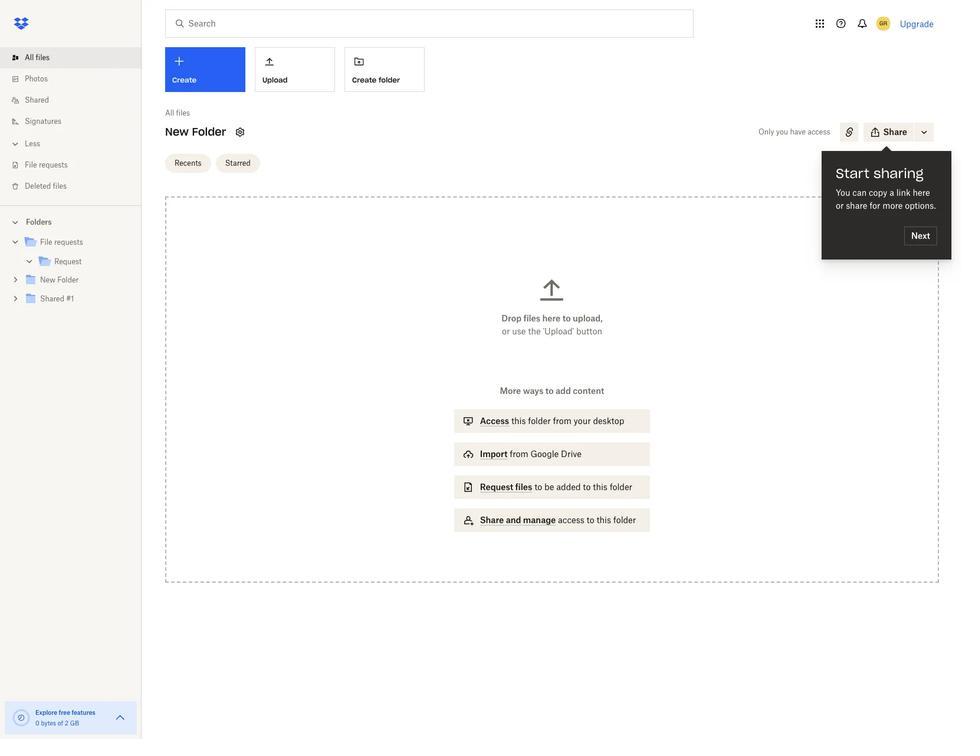 Task type: describe. For each thing, give the bounding box(es) containing it.
#1
[[66, 295, 74, 303]]

gb
[[70, 720, 79, 727]]

next
[[912, 231, 931, 241]]

features
[[72, 710, 96, 717]]

folder inside button
[[379, 75, 400, 84]]

next button
[[905, 227, 938, 246]]

1 horizontal spatial new
[[165, 125, 189, 139]]

your
[[574, 416, 591, 426]]

0 vertical spatial this
[[512, 416, 526, 426]]

share for share and manage access to this folder
[[480, 515, 504, 525]]

all inside list item
[[25, 53, 34, 62]]

create for create folder
[[352, 75, 377, 84]]

new folder inside group
[[40, 276, 79, 285]]

new inside group
[[40, 276, 56, 285]]

manage
[[523, 515, 556, 525]]

deleted files link
[[9, 176, 142, 197]]

can
[[853, 188, 867, 198]]

or inside drop files here to upload, or use the 'upload' button
[[502, 326, 510, 336]]

1 horizontal spatial all files link
[[165, 107, 190, 119]]

create for create
[[172, 76, 197, 84]]

to down request files to be added to this folder
[[587, 515, 595, 525]]

to left add
[[546, 386, 554, 396]]

upload button
[[255, 47, 335, 92]]

share for share
[[884, 127, 908, 137]]

be
[[545, 482, 555, 492]]

signatures
[[25, 117, 61, 126]]

starred
[[225, 158, 251, 167]]

create button
[[165, 47, 246, 92]]

shared for shared #1
[[40, 295, 64, 303]]

to left the be
[[535, 482, 543, 492]]

1 vertical spatial all
[[165, 109, 174, 117]]

'upload'
[[543, 326, 574, 336]]

upload,
[[573, 313, 603, 323]]

deleted
[[25, 182, 51, 191]]

request link
[[38, 254, 132, 270]]

1 vertical spatial requests
[[54, 238, 83, 247]]

2
[[65, 720, 68, 727]]

start sharing you can copy a link here or share for more options.
[[836, 165, 937, 211]]

recents button
[[165, 154, 211, 173]]

explore
[[35, 710, 57, 717]]

drop
[[502, 313, 522, 323]]

start
[[836, 165, 870, 182]]

more ways to add content
[[500, 386, 605, 396]]

shared for shared
[[25, 96, 49, 104]]

for
[[870, 201, 881, 211]]

more
[[883, 201, 903, 211]]

1 vertical spatial folder
[[57, 276, 79, 285]]

folders button
[[0, 213, 142, 231]]

content
[[573, 386, 605, 396]]

access this folder from your desktop
[[480, 416, 625, 426]]

0
[[35, 720, 39, 727]]

import
[[480, 449, 508, 459]]

1 vertical spatial file requests link
[[24, 235, 132, 251]]

share and manage access to this folder
[[480, 515, 636, 525]]

share
[[847, 201, 868, 211]]

deleted files
[[25, 182, 67, 191]]

files right deleted
[[53, 182, 67, 191]]

folder settings image
[[233, 125, 248, 139]]

all files list item
[[0, 47, 142, 68]]

share button
[[864, 123, 915, 142]]

access for have
[[808, 127, 831, 136]]

of
[[58, 720, 63, 727]]

upload
[[263, 75, 288, 84]]

dropbox image
[[9, 12, 33, 35]]

list containing all files
[[0, 40, 142, 205]]

to right added
[[583, 482, 591, 492]]

explore free features 0 bytes of 2 gb
[[35, 710, 96, 727]]

google
[[531, 449, 559, 459]]

less
[[25, 139, 40, 148]]

create folder button
[[345, 47, 425, 92]]

to inside drop files here to upload, or use the 'upload' button
[[563, 313, 571, 323]]

files down create dropdown button
[[176, 109, 190, 117]]

button
[[577, 326, 603, 336]]

recents
[[175, 158, 202, 167]]

a
[[890, 188, 895, 198]]

new folder link
[[24, 273, 132, 289]]

import from google drive
[[480, 449, 582, 459]]

gr
[[880, 19, 888, 27]]

ways
[[523, 386, 544, 396]]

sharing
[[874, 165, 924, 182]]

or inside start sharing you can copy a link here or share for more options.
[[836, 201, 844, 211]]



Task type: vqa. For each thing, say whether or not it's contained in the screenshot.
the Less icon
yes



Task type: locate. For each thing, give the bounding box(es) containing it.
starred button
[[216, 154, 260, 173]]

files inside list item
[[36, 53, 50, 62]]

0 vertical spatial new folder
[[165, 125, 226, 139]]

here
[[914, 188, 931, 198], [543, 313, 561, 323]]

0 horizontal spatial new folder
[[40, 276, 79, 285]]

file requests link
[[9, 155, 142, 176], [24, 235, 132, 251]]

0 vertical spatial all files
[[25, 53, 50, 62]]

request down import
[[480, 482, 514, 492]]

to
[[563, 313, 571, 323], [546, 386, 554, 396], [535, 482, 543, 492], [583, 482, 591, 492], [587, 515, 595, 525]]

create inside button
[[352, 75, 377, 84]]

0 horizontal spatial or
[[502, 326, 510, 336]]

gr button
[[875, 14, 893, 33]]

request up new folder link on the left of the page
[[54, 257, 82, 266]]

and
[[506, 515, 521, 525]]

folders
[[26, 218, 52, 227]]

access inside more ways to add content element
[[558, 515, 585, 525]]

files up photos
[[36, 53, 50, 62]]

1 horizontal spatial file
[[40, 238, 52, 247]]

0 horizontal spatial file
[[25, 161, 37, 169]]

all files up recents
[[165, 109, 190, 117]]

0 horizontal spatial share
[[480, 515, 504, 525]]

1 vertical spatial file
[[40, 238, 52, 247]]

here inside drop files here to upload, or use the 'upload' button
[[543, 313, 561, 323]]

upgrade link
[[901, 19, 934, 29]]

new up shared #1
[[40, 276, 56, 285]]

from right import
[[510, 449, 529, 459]]

files inside drop files here to upload, or use the 'upload' button
[[524, 313, 541, 323]]

1 vertical spatial this
[[593, 482, 608, 492]]

1 vertical spatial access
[[558, 515, 585, 525]]

0 horizontal spatial create
[[172, 76, 197, 84]]

all files inside list item
[[25, 53, 50, 62]]

files
[[36, 53, 50, 62], [176, 109, 190, 117], [53, 182, 67, 191], [524, 313, 541, 323], [516, 482, 533, 492]]

use
[[512, 326, 526, 336]]

only
[[759, 127, 775, 136]]

link
[[897, 188, 911, 198]]

1 vertical spatial here
[[543, 313, 561, 323]]

shared inside list
[[25, 96, 49, 104]]

1 horizontal spatial from
[[553, 416, 572, 426]]

share left and
[[480, 515, 504, 525]]

requests up deleted files on the top of page
[[39, 161, 68, 169]]

0 horizontal spatial all
[[25, 53, 34, 62]]

the
[[528, 326, 541, 336]]

request
[[54, 257, 82, 266], [480, 482, 514, 492]]

0 vertical spatial here
[[914, 188, 931, 198]]

files left the be
[[516, 482, 533, 492]]

1 vertical spatial or
[[502, 326, 510, 336]]

0 horizontal spatial request
[[54, 257, 82, 266]]

1 vertical spatial request
[[480, 482, 514, 492]]

1 vertical spatial new
[[40, 276, 56, 285]]

file requests link up deleted files on the top of page
[[9, 155, 142, 176]]

file
[[25, 161, 37, 169], [40, 238, 52, 247]]

all up photos
[[25, 53, 34, 62]]

quota usage element
[[12, 709, 31, 728]]

shared down photos
[[25, 96, 49, 104]]

all files
[[25, 53, 50, 62], [165, 109, 190, 117]]

all files link up recents
[[165, 107, 190, 119]]

1 vertical spatial new folder
[[40, 276, 79, 285]]

group
[[0, 231, 142, 318]]

share
[[884, 127, 908, 137], [480, 515, 504, 525]]

0 vertical spatial or
[[836, 201, 844, 211]]

signatures link
[[9, 111, 142, 132]]

less image
[[9, 138, 21, 150]]

0 horizontal spatial new
[[40, 276, 56, 285]]

here up options.
[[914, 188, 931, 198]]

request inside more ways to add content element
[[480, 482, 514, 492]]

1 horizontal spatial all files
[[165, 109, 190, 117]]

drop files here to upload, or use the 'upload' button
[[502, 313, 603, 336]]

access right have on the top right of page
[[808, 127, 831, 136]]

shared
[[25, 96, 49, 104], [40, 295, 64, 303]]

more
[[500, 386, 521, 396]]

all files up photos
[[25, 53, 50, 62]]

file down less
[[25, 161, 37, 169]]

new
[[165, 125, 189, 139], [40, 276, 56, 285]]

have
[[791, 127, 806, 136]]

folder
[[192, 125, 226, 139], [57, 276, 79, 285]]

file requests down folders button
[[40, 238, 83, 247]]

access
[[808, 127, 831, 136], [558, 515, 585, 525]]

shared left #1
[[40, 295, 64, 303]]

all
[[25, 53, 34, 62], [165, 109, 174, 117]]

request files to be added to this folder
[[480, 482, 633, 492]]

0 horizontal spatial from
[[510, 449, 529, 459]]

this
[[512, 416, 526, 426], [593, 482, 608, 492], [597, 515, 612, 525]]

1 vertical spatial all files
[[165, 109, 190, 117]]

add
[[556, 386, 571, 396]]

1 vertical spatial from
[[510, 449, 529, 459]]

requests down folders button
[[54, 238, 83, 247]]

file requests
[[25, 161, 68, 169], [40, 238, 83, 247]]

1 horizontal spatial folder
[[192, 125, 226, 139]]

2 vertical spatial this
[[597, 515, 612, 525]]

access right "manage"
[[558, 515, 585, 525]]

to up 'upload' at top
[[563, 313, 571, 323]]

new up recents
[[165, 125, 189, 139]]

shared link
[[9, 90, 142, 111]]

desktop
[[594, 416, 625, 426]]

all files link
[[9, 47, 142, 68], [165, 107, 190, 119]]

file requests link up request link
[[24, 235, 132, 251]]

photos
[[25, 74, 48, 83]]

files inside more ways to add content element
[[516, 482, 533, 492]]

all files link up shared link
[[9, 47, 142, 68]]

1 horizontal spatial here
[[914, 188, 931, 198]]

file requests up deleted files on the top of page
[[25, 161, 68, 169]]

copy
[[869, 188, 888, 198]]

you
[[777, 127, 789, 136]]

0 vertical spatial from
[[553, 416, 572, 426]]

0 vertical spatial shared
[[25, 96, 49, 104]]

0 vertical spatial new
[[165, 125, 189, 139]]

1 vertical spatial file requests
[[40, 238, 83, 247]]

1 horizontal spatial all
[[165, 109, 174, 117]]

0 vertical spatial access
[[808, 127, 831, 136]]

shared #1 link
[[24, 292, 132, 308]]

folder
[[379, 75, 400, 84], [528, 416, 551, 426], [610, 482, 633, 492], [614, 515, 636, 525]]

new folder
[[165, 125, 226, 139], [40, 276, 79, 285]]

new folder up shared #1
[[40, 276, 79, 285]]

share inside more ways to add content element
[[480, 515, 504, 525]]

upgrade
[[901, 19, 934, 29]]

this right added
[[593, 482, 608, 492]]

1 horizontal spatial or
[[836, 201, 844, 211]]

1 vertical spatial share
[[480, 515, 504, 525]]

group containing file requests
[[0, 231, 142, 318]]

requests
[[39, 161, 68, 169], [54, 238, 83, 247]]

share up sharing
[[884, 127, 908, 137]]

0 vertical spatial folder
[[192, 125, 226, 139]]

access
[[480, 416, 509, 426]]

new folder up recents
[[165, 125, 226, 139]]

this right 'access'
[[512, 416, 526, 426]]

file down 'folders'
[[40, 238, 52, 247]]

bytes
[[41, 720, 56, 727]]

1 horizontal spatial share
[[884, 127, 908, 137]]

options.
[[906, 201, 937, 211]]

share inside button
[[884, 127, 908, 137]]

create
[[352, 75, 377, 84], [172, 76, 197, 84]]

request for request
[[54, 257, 82, 266]]

all up recents button
[[165, 109, 174, 117]]

here up 'upload' at top
[[543, 313, 561, 323]]

from left the your
[[553, 416, 572, 426]]

1 vertical spatial shared
[[40, 295, 64, 303]]

shared #1
[[40, 295, 74, 303]]

or
[[836, 201, 844, 211], [502, 326, 510, 336]]

0 vertical spatial file requests
[[25, 161, 68, 169]]

1 horizontal spatial new folder
[[165, 125, 226, 139]]

free
[[59, 710, 70, 717]]

create inside dropdown button
[[172, 76, 197, 84]]

access for manage
[[558, 515, 585, 525]]

0 vertical spatial share
[[884, 127, 908, 137]]

1 horizontal spatial create
[[352, 75, 377, 84]]

create folder
[[352, 75, 400, 84]]

this down request files to be added to this folder
[[597, 515, 612, 525]]

0 vertical spatial request
[[54, 257, 82, 266]]

request for request files to be added to this folder
[[480, 482, 514, 492]]

photos link
[[9, 68, 142, 90]]

list
[[0, 40, 142, 205]]

from
[[553, 416, 572, 426], [510, 449, 529, 459]]

0 vertical spatial all files link
[[9, 47, 142, 68]]

1 horizontal spatial request
[[480, 482, 514, 492]]

0 horizontal spatial access
[[558, 515, 585, 525]]

0 horizontal spatial all files link
[[9, 47, 142, 68]]

folder up #1
[[57, 276, 79, 285]]

drive
[[561, 449, 582, 459]]

0 horizontal spatial here
[[543, 313, 561, 323]]

0 vertical spatial all
[[25, 53, 34, 62]]

only you have access
[[759, 127, 831, 136]]

Search in folder "Dropbox" text field
[[188, 17, 669, 30]]

0 vertical spatial file requests link
[[9, 155, 142, 176]]

0 horizontal spatial all files
[[25, 53, 50, 62]]

added
[[557, 482, 581, 492]]

0 vertical spatial requests
[[39, 161, 68, 169]]

files up the
[[524, 313, 541, 323]]

folder left the folder settings image
[[192, 125, 226, 139]]

here inside start sharing you can copy a link here or share for more options.
[[914, 188, 931, 198]]

or left use
[[502, 326, 510, 336]]

0 horizontal spatial folder
[[57, 276, 79, 285]]

1 vertical spatial all files link
[[165, 107, 190, 119]]

or down you
[[836, 201, 844, 211]]

more ways to add content element
[[452, 385, 653, 544]]

1 horizontal spatial access
[[808, 127, 831, 136]]

0 vertical spatial file
[[25, 161, 37, 169]]

you
[[836, 188, 851, 198]]



